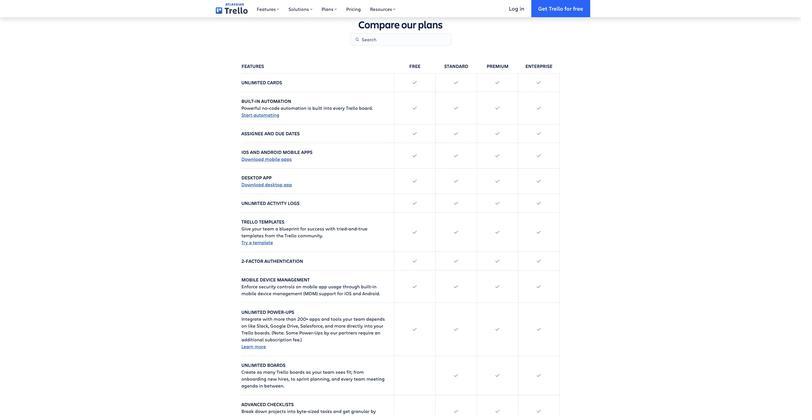 Task type: locate. For each thing, give the bounding box(es) containing it.
1 vertical spatial features
[[241, 63, 264, 70]]

apps
[[301, 149, 313, 156], [281, 156, 292, 162], [309, 317, 320, 323]]

download mobile apps link
[[241, 156, 292, 162]]

from
[[265, 233, 275, 239], [354, 370, 364, 376]]

1 horizontal spatial for
[[337, 291, 343, 297]]

1 horizontal spatial more
[[274, 317, 285, 323]]

meeting
[[367, 377, 385, 383]]

and
[[265, 131, 274, 137], [250, 149, 260, 156], [353, 291, 361, 297], [321, 317, 330, 323], [325, 324, 333, 330], [332, 377, 340, 383], [333, 409, 342, 415]]

by right ups
[[324, 330, 329, 336]]

1 vertical spatial for
[[300, 226, 306, 232]]

planning,
[[310, 377, 330, 383]]

automation up code
[[261, 98, 291, 105]]

1 vertical spatial on
[[241, 324, 247, 330]]

0 horizontal spatial by
[[324, 330, 329, 336]]

1 vertical spatial into
[[364, 324, 373, 330]]

unlimited inside unlimited boards create as many trello boards as your team sees fit; from onboarding new hires, to sprint planning, and every team meeting agenda in between.
[[241, 363, 266, 369]]

tried-
[[337, 226, 349, 232]]

2 vertical spatial apps
[[309, 317, 320, 323]]

0 vertical spatial a
[[275, 226, 278, 232]]

community.
[[298, 233, 323, 239]]

slack,
[[257, 324, 269, 330]]

2 horizontal spatial app
[[319, 284, 327, 290]]

break
[[241, 409, 254, 415]]

more down "tools" on the bottom left of the page
[[334, 324, 346, 330]]

atlassian trello image
[[216, 3, 248, 14]]

0 horizontal spatial a
[[249, 240, 252, 246]]

0 vertical spatial every
[[333, 105, 345, 111]]

0 vertical spatial into
[[324, 105, 332, 111]]

free
[[409, 63, 420, 70]]

with up slack, in the left of the page
[[263, 317, 273, 323]]

depends
[[366, 317, 385, 323]]

0 vertical spatial app
[[263, 175, 272, 181]]

your up planning,
[[312, 370, 322, 376]]

3 unlimited from the top
[[241, 310, 266, 316]]

management
[[277, 277, 310, 284], [273, 291, 302, 297]]

team inside the 'unlimited power-ups integrate with more than 200+ apps and tools your team depends on like slack, google drive, salesforce, and more directly into your trello boards. (note: some power-ups by our partners require an additional subscription fee.) learn more'
[[354, 317, 365, 323]]

(mdm)
[[303, 291, 318, 297]]

1 horizontal spatial by
[[371, 409, 376, 415]]

1 horizontal spatial ios
[[344, 291, 352, 297]]

compare
[[358, 18, 400, 31]]

1 vertical spatial download
[[241, 182, 264, 188]]

app inside mobile device management enforce security controls on mobile app usage through built-in mobile device management (mdm) support for ios and android.
[[319, 284, 327, 290]]

and down sees at the bottom left
[[332, 377, 340, 383]]

mobile down the android
[[265, 156, 280, 162]]

2 download from the top
[[241, 182, 264, 188]]

unlimited for unlimited cards
[[241, 80, 266, 86]]

0 horizontal spatial into
[[287, 409, 296, 415]]

desktop
[[241, 175, 262, 181]]

the
[[276, 233, 284, 239]]

in inside unlimited boards create as many trello boards as your team sees fit; from onboarding new hires, to sprint planning, and every team meeting agenda in between.
[[259, 384, 263, 390]]

on right controls
[[296, 284, 301, 290]]

get trello for free link
[[531, 0, 590, 17]]

templates
[[259, 219, 285, 226], [241, 233, 264, 239]]

templates up the on the bottom left
[[259, 219, 285, 226]]

apps inside the 'unlimited power-ups integrate with more than 200+ apps and tools your team depends on like slack, google drive, salesforce, and more directly into your trello boards. (note: some power-ups by our partners require an additional subscription fee.) learn more'
[[309, 317, 320, 323]]

features
[[257, 6, 276, 12], [241, 63, 264, 70]]

and down through
[[353, 291, 361, 297]]

every
[[333, 105, 345, 111], [341, 377, 353, 383]]

for
[[565, 5, 572, 12], [300, 226, 306, 232], [337, 291, 343, 297]]

true
[[359, 226, 367, 232]]

is
[[308, 105, 311, 111]]

a up the on the bottom left
[[275, 226, 278, 232]]

tools
[[331, 317, 342, 323]]

features inside features dropdown button
[[257, 6, 276, 12]]

0 vertical spatial by
[[324, 330, 329, 336]]

automation left is
[[281, 105, 307, 111]]

1 vertical spatial our
[[330, 330, 338, 336]]

1 horizontal spatial a
[[275, 226, 278, 232]]

features inside compare our plans element
[[241, 63, 264, 70]]

unlimited power-ups integrate with more than 200+ apps and tools your team depends on like slack, google drive, salesforce, and more directly into your trello boards. (note: some power-ups by our partners require an additional subscription fee.) learn more
[[241, 310, 385, 350]]

2 vertical spatial for
[[337, 291, 343, 297]]

your right give
[[252, 226, 262, 232]]

0 vertical spatial our
[[401, 18, 416, 31]]

team inside trello templates give your team a blueprint for success with tried-and-true templates from the trello community. try a template
[[263, 226, 274, 232]]

between.
[[264, 384, 284, 390]]

templates up try a template link
[[241, 233, 264, 239]]

0 vertical spatial features
[[257, 6, 276, 12]]

2 vertical spatial more
[[255, 344, 266, 350]]

on left like
[[241, 324, 247, 330]]

on
[[296, 284, 301, 290], [241, 324, 247, 330]]

success
[[307, 226, 324, 232]]

your inside trello templates give your team a blueprint for success with tried-and-true templates from the trello community. try a template
[[252, 226, 262, 232]]

down
[[255, 409, 267, 415]]

for left free
[[565, 5, 572, 12]]

blueprint
[[279, 226, 299, 232]]

1 vertical spatial by
[[371, 409, 376, 415]]

every down fit; at the left of the page
[[341, 377, 353, 383]]

with left the tried-
[[326, 226, 335, 232]]

management down controls
[[273, 291, 302, 297]]

your up the an
[[374, 324, 383, 330]]

more up google
[[274, 317, 285, 323]]

mobile
[[241, 277, 259, 284]]

from inside unlimited boards create as many trello boards as your team sees fit; from onboarding new hires, to sprint planning, and every team meeting agenda in between.
[[354, 370, 364, 376]]

management up controls
[[277, 277, 310, 284]]

0 vertical spatial ios
[[241, 149, 249, 156]]

powerful
[[241, 105, 261, 111]]

our inside the 'unlimited power-ups integrate with more than 200+ apps and tools your team depends on like slack, google drive, salesforce, and more directly into your trello boards. (note: some power-ups by our partners require an additional subscription fee.) learn more'
[[330, 330, 338, 336]]

into right built
[[324, 105, 332, 111]]

dates
[[286, 131, 300, 137]]

2 horizontal spatial for
[[565, 5, 572, 12]]

0 horizontal spatial boards
[[267, 363, 286, 369]]

device down security
[[258, 291, 272, 297]]

trello
[[549, 5, 563, 12], [346, 105, 358, 111], [241, 219, 258, 226], [285, 233, 297, 239], [241, 330, 253, 336], [277, 370, 289, 376]]

hires,
[[278, 377, 290, 383]]

0 vertical spatial boards
[[267, 363, 286, 369]]

in up android.
[[373, 284, 377, 290]]

0 vertical spatial more
[[274, 317, 285, 323]]

0 vertical spatial device
[[260, 277, 276, 284]]

trello down like
[[241, 330, 253, 336]]

boards up to
[[290, 370, 305, 376]]

as up onboarding
[[257, 370, 262, 376]]

2 vertical spatial into
[[287, 409, 296, 415]]

ios inside ios and android mobile apps download mobile apps
[[241, 149, 249, 156]]

0 horizontal spatial from
[[265, 233, 275, 239]]

tasks
[[320, 409, 332, 415]]

device up security
[[260, 277, 276, 284]]

built-in automation powerful no-code automation is built into every trello board. start automating
[[241, 98, 373, 118]]

unlimited inside the 'unlimited power-ups integrate with more than 200+ apps and tools your team depends on like slack, google drive, salesforce, and more directly into your trello boards. (note: some power-ups by our partners require an additional subscription fee.) learn more'
[[241, 310, 266, 316]]

in up powerful at the left of the page
[[255, 98, 260, 105]]

2 horizontal spatial more
[[334, 324, 346, 330]]

your
[[252, 226, 262, 232], [343, 317, 352, 323], [374, 324, 383, 330], [312, 370, 322, 376]]

log in link
[[502, 0, 531, 17]]

as up sprint
[[306, 370, 311, 376]]

unlimited activity logs
[[241, 201, 300, 207]]

team left meeting
[[354, 377, 365, 383]]

trello templates give your team a blueprint for success with tried-and-true templates from the trello community. try a template
[[241, 219, 367, 246]]

0 horizontal spatial for
[[300, 226, 306, 232]]

1 vertical spatial from
[[354, 370, 364, 376]]

download down desktop
[[241, 182, 264, 188]]

1 vertical spatial with
[[263, 317, 273, 323]]

trello left board.
[[346, 105, 358, 111]]

1 vertical spatial every
[[341, 377, 353, 383]]

2 as from the left
[[306, 370, 311, 376]]

team up template
[[263, 226, 274, 232]]

0 vertical spatial apps
[[301, 149, 313, 156]]

1 vertical spatial apps
[[281, 156, 292, 162]]

0 horizontal spatial app
[[263, 175, 272, 181]]

start automating link
[[241, 112, 279, 118]]

desktop
[[265, 182, 283, 188]]

sees
[[336, 370, 346, 376]]

1 horizontal spatial from
[[354, 370, 364, 376]]

onboarding
[[241, 377, 266, 383]]

unlimited up integrate
[[241, 310, 266, 316]]

features button
[[252, 0, 284, 17]]

1 horizontal spatial as
[[306, 370, 311, 376]]

due
[[275, 131, 285, 137]]

on inside mobile device management enforce security controls on mobile app usage through built-in mobile device management (mdm) support for ios and android.
[[296, 284, 301, 290]]

and left get
[[333, 409, 342, 415]]

into left byte-
[[287, 409, 296, 415]]

2 unlimited from the top
[[241, 201, 266, 207]]

download up desktop
[[241, 156, 264, 162]]

our up search search field
[[401, 18, 416, 31]]

as
[[257, 370, 262, 376], [306, 370, 311, 376]]

ios down through
[[344, 291, 352, 297]]

1 horizontal spatial on
[[296, 284, 301, 290]]

boards up the many
[[267, 363, 286, 369]]

200+
[[297, 317, 308, 323]]

unlimited up built-
[[241, 80, 266, 86]]

and left the due
[[265, 131, 274, 137]]

every inside built-in automation powerful no-code automation is built into every trello board. start automating
[[333, 105, 345, 111]]

trello up hires,
[[277, 370, 289, 376]]

assignee
[[241, 131, 263, 137]]

google
[[270, 324, 286, 330]]

solutions
[[289, 6, 309, 12]]

4 unlimited from the top
[[241, 363, 266, 369]]

resources button
[[365, 0, 400, 17]]

0 horizontal spatial ios
[[241, 149, 249, 156]]

and inside unlimited boards create as many trello boards as your team sees fit; from onboarding new hires, to sprint planning, and every team meeting agenda in between.
[[332, 377, 340, 383]]

directly
[[347, 324, 363, 330]]

log in
[[509, 5, 524, 12]]

0 horizontal spatial our
[[330, 330, 338, 336]]

app up support
[[319, 284, 327, 290]]

1 download from the top
[[241, 156, 264, 162]]

1 horizontal spatial into
[[324, 105, 332, 111]]

1 vertical spatial app
[[284, 182, 292, 188]]

get
[[343, 409, 350, 415]]

0 vertical spatial download
[[241, 156, 264, 162]]

1 horizontal spatial app
[[284, 182, 292, 188]]

get trello for free
[[538, 5, 583, 12]]

a right try on the left bottom of the page
[[249, 240, 252, 246]]

0 vertical spatial from
[[265, 233, 275, 239]]

from right fit; at the left of the page
[[354, 370, 364, 376]]

app right desktop
[[284, 182, 292, 188]]

1 horizontal spatial our
[[401, 18, 416, 31]]

ios
[[241, 149, 249, 156], [344, 291, 352, 297]]

our down "tools" on the bottom left of the page
[[330, 330, 338, 336]]

mobile
[[283, 149, 300, 156], [265, 156, 280, 162], [303, 284, 318, 290], [241, 291, 256, 297]]

2 horizontal spatial into
[[364, 324, 373, 330]]

logs
[[288, 201, 300, 207]]

by
[[324, 330, 329, 336], [371, 409, 376, 415]]

unlimited for unlimited activity logs
[[241, 201, 266, 207]]

factor
[[246, 259, 263, 265]]

your inside unlimited boards create as many trello boards as your team sees fit; from onboarding new hires, to sprint planning, and every team meeting agenda in between.
[[312, 370, 322, 376]]

byte-
[[297, 409, 308, 415]]

every right built
[[333, 105, 345, 111]]

1 vertical spatial boards
[[290, 370, 305, 376]]

into up require at the bottom left
[[364, 324, 373, 330]]

for down usage
[[337, 291, 343, 297]]

1 vertical spatial ios
[[344, 291, 352, 297]]

and up download mobile apps link
[[250, 149, 260, 156]]

template
[[253, 240, 273, 246]]

team up directly
[[354, 317, 365, 323]]

by right granular
[[371, 409, 376, 415]]

2-
[[241, 259, 246, 265]]

in down onboarding
[[259, 384, 263, 390]]

0 horizontal spatial with
[[263, 317, 273, 323]]

0 horizontal spatial on
[[241, 324, 247, 330]]

and inside mobile device management enforce security controls on mobile app usage through built-in mobile device management (mdm) support for ios and android.
[[353, 291, 361, 297]]

0 vertical spatial with
[[326, 226, 335, 232]]

through
[[343, 284, 360, 290]]

app
[[263, 175, 272, 181], [284, 182, 292, 188], [319, 284, 327, 290]]

for up community.
[[300, 226, 306, 232]]

give
[[241, 226, 251, 232]]

code
[[269, 105, 280, 111]]

by inside the 'unlimited power-ups integrate with more than 200+ apps and tools your team depends on like slack, google drive, salesforce, and more directly into your trello boards. (note: some power-ups by our partners require an additional subscription fee.) learn more'
[[324, 330, 329, 336]]

1 unlimited from the top
[[241, 80, 266, 86]]

from left the on the bottom left
[[265, 233, 275, 239]]

0 vertical spatial on
[[296, 284, 301, 290]]

more down the additional
[[255, 344, 266, 350]]

our
[[401, 18, 416, 31], [330, 330, 338, 336]]

1 horizontal spatial with
[[326, 226, 335, 232]]

ios down assignee
[[241, 149, 249, 156]]

unlimited up create
[[241, 363, 266, 369]]

automation
[[261, 98, 291, 105], [281, 105, 307, 111]]

2 vertical spatial app
[[319, 284, 327, 290]]

many
[[263, 370, 275, 376]]

unlimited down download desktop app link
[[241, 201, 266, 207]]

app up download desktop app link
[[263, 175, 272, 181]]

0 horizontal spatial as
[[257, 370, 262, 376]]

board.
[[359, 105, 373, 111]]

and inside advanced checklists break down projects into byte-sized tasks and get granular by
[[333, 409, 342, 415]]



Task type: vqa. For each thing, say whether or not it's contained in the screenshot.


Task type: describe. For each thing, give the bounding box(es) containing it.
ups
[[286, 310, 294, 316]]

fit;
[[347, 370, 352, 376]]

get
[[538, 5, 548, 12]]

with inside trello templates give your team a blueprint for success with tried-and-true templates from the trello community. try a template
[[326, 226, 335, 232]]

in inside mobile device management enforce security controls on mobile app usage through built-in mobile device management (mdm) support for ios and android.
[[373, 284, 377, 290]]

1 vertical spatial templates
[[241, 233, 264, 239]]

0 vertical spatial management
[[277, 277, 310, 284]]

on inside the 'unlimited power-ups integrate with more than 200+ apps and tools your team depends on like slack, google drive, salesforce, and more directly into your trello boards. (note: some power-ups by our partners require an additional subscription fee.) learn more'
[[241, 324, 247, 330]]

projects
[[268, 409, 286, 415]]

compare our plans
[[358, 18, 443, 31]]

mobile down dates
[[283, 149, 300, 156]]

and-
[[349, 226, 359, 232]]

into inside built-in automation powerful no-code automation is built into every trello board. start automating
[[324, 105, 332, 111]]

try
[[241, 240, 248, 246]]

ups
[[315, 330, 323, 336]]

for inside trello templates give your team a blueprint for success with tried-and-true templates from the trello community. try a template
[[300, 226, 306, 232]]

to
[[291, 377, 295, 383]]

built-
[[361, 284, 373, 290]]

activity
[[267, 201, 287, 207]]

0 vertical spatial for
[[565, 5, 572, 12]]

enterprise
[[525, 63, 552, 70]]

trello right get
[[549, 5, 563, 12]]

1 vertical spatial management
[[273, 291, 302, 297]]

trello down blueprint
[[285, 233, 297, 239]]

subscription
[[265, 337, 292, 343]]

trello inside built-in automation powerful no-code automation is built into every trello board. start automating
[[346, 105, 358, 111]]

built
[[312, 105, 322, 111]]

ios inside mobile device management enforce security controls on mobile app usage through built-in mobile device management (mdm) support for ios and android.
[[344, 291, 352, 297]]

0 vertical spatial templates
[[259, 219, 285, 226]]

0 vertical spatial automation
[[261, 98, 291, 105]]

for inside mobile device management enforce security controls on mobile app usage through built-in mobile device management (mdm) support for ios and android.
[[337, 291, 343, 297]]

android.
[[362, 291, 380, 297]]

1 vertical spatial device
[[258, 291, 272, 297]]

partners
[[339, 330, 357, 336]]

plans
[[322, 6, 334, 12]]

Search search field
[[350, 34, 451, 46]]

try a template link
[[241, 240, 273, 246]]

sized
[[308, 409, 319, 415]]

and left "tools" on the bottom left of the page
[[321, 317, 330, 323]]

standard
[[444, 63, 468, 70]]

from inside trello templates give your team a blueprint for success with tried-and-true templates from the trello community. try a template
[[265, 233, 275, 239]]

advanced
[[241, 402, 266, 409]]

trello inside unlimited boards create as many trello boards as your team sees fit; from onboarding new hires, to sprint planning, and every team meeting agenda in between.
[[277, 370, 289, 376]]

compare our plans element
[[241, 57, 560, 416]]

1 as from the left
[[257, 370, 262, 376]]

start
[[241, 112, 252, 118]]

additional
[[241, 337, 264, 343]]

mobile up (mdm)
[[303, 284, 318, 290]]

unlimited for unlimited power-ups integrate with more than 200+ apps and tools your team depends on like slack, google drive, salesforce, and more directly into your trello boards. (note: some power-ups by our partners require an additional subscription fee.) learn more
[[241, 310, 266, 316]]

into inside the 'unlimited power-ups integrate with more than 200+ apps and tools your team depends on like slack, google drive, salesforce, and more directly into your trello boards. (note: some power-ups by our partners require an additional subscription fee.) learn more'
[[364, 324, 373, 330]]

granular
[[351, 409, 370, 415]]

plans
[[418, 18, 443, 31]]

2-factor authentication
[[241, 259, 303, 265]]

authentication
[[264, 259, 303, 265]]

1 vertical spatial a
[[249, 240, 252, 246]]

download inside desktop app download desktop app
[[241, 182, 264, 188]]

plans button
[[317, 0, 342, 17]]

1 vertical spatial automation
[[281, 105, 307, 111]]

new
[[268, 377, 277, 383]]

support
[[319, 291, 336, 297]]

no-
[[262, 105, 269, 111]]

salesforce,
[[300, 324, 324, 330]]

(note:
[[272, 330, 285, 336]]

built-
[[241, 98, 255, 105]]

assignee and due dates
[[241, 131, 300, 137]]

sprint
[[297, 377, 309, 383]]

usage
[[328, 284, 342, 290]]

than
[[286, 317, 296, 323]]

learn more link
[[241, 344, 266, 350]]

ios and android mobile apps download mobile apps
[[241, 149, 313, 162]]

and inside ios and android mobile apps download mobile apps
[[250, 149, 260, 156]]

premium
[[487, 63, 508, 70]]

trello inside the 'unlimited power-ups integrate with more than 200+ apps and tools your team depends on like slack, google drive, salesforce, and more directly into your trello boards. (note: some power-ups by our partners require an additional subscription fee.) learn more'
[[241, 330, 253, 336]]

boards.
[[255, 330, 271, 336]]

by inside advanced checklists break down projects into byte-sized tasks and get granular by
[[371, 409, 376, 415]]

agenda
[[241, 384, 258, 390]]

with inside the 'unlimited power-ups integrate with more than 200+ apps and tools your team depends on like slack, google drive, salesforce, and more directly into your trello boards. (note: some power-ups by our partners require an additional subscription fee.) learn more'
[[263, 317, 273, 323]]

cards
[[267, 80, 282, 86]]

resources
[[370, 6, 392, 12]]

1 horizontal spatial boards
[[290, 370, 305, 376]]

android
[[261, 149, 282, 156]]

team up planning,
[[323, 370, 334, 376]]

your up directly
[[343, 317, 352, 323]]

download inside ios and android mobile apps download mobile apps
[[241, 156, 264, 162]]

an
[[375, 330, 380, 336]]

drive,
[[287, 324, 299, 330]]

desktop app download desktop app
[[241, 175, 292, 188]]

like
[[248, 324, 256, 330]]

advanced checklists break down projects into byte-sized tasks and get granular by
[[241, 402, 376, 416]]

power-
[[299, 330, 315, 336]]

unlimited for unlimited boards create as many trello boards as your team sees fit; from onboarding new hires, to sprint planning, and every team meeting agenda in between.
[[241, 363, 266, 369]]

enforce
[[241, 284, 258, 290]]

pricing
[[346, 6, 361, 12]]

mobile down enforce
[[241, 291, 256, 297]]

every inside unlimited boards create as many trello boards as your team sees fit; from onboarding new hires, to sprint planning, and every team meeting agenda in between.
[[341, 377, 353, 383]]

unlimited cards
[[241, 80, 282, 86]]

controls
[[277, 284, 295, 290]]

learn
[[241, 344, 254, 350]]

into inside advanced checklists break down projects into byte-sized tasks and get granular by
[[287, 409, 296, 415]]

and down "tools" on the bottom left of the page
[[325, 324, 333, 330]]

in right log
[[520, 5, 524, 12]]

security
[[259, 284, 276, 290]]

in inside built-in automation powerful no-code automation is built into every trello board. start automating
[[255, 98, 260, 105]]

checklists
[[267, 402, 294, 409]]

solutions button
[[284, 0, 317, 17]]

free
[[573, 5, 583, 12]]

0 horizontal spatial more
[[255, 344, 266, 350]]

trello up give
[[241, 219, 258, 226]]

some
[[286, 330, 298, 336]]

1 vertical spatial more
[[334, 324, 346, 330]]



